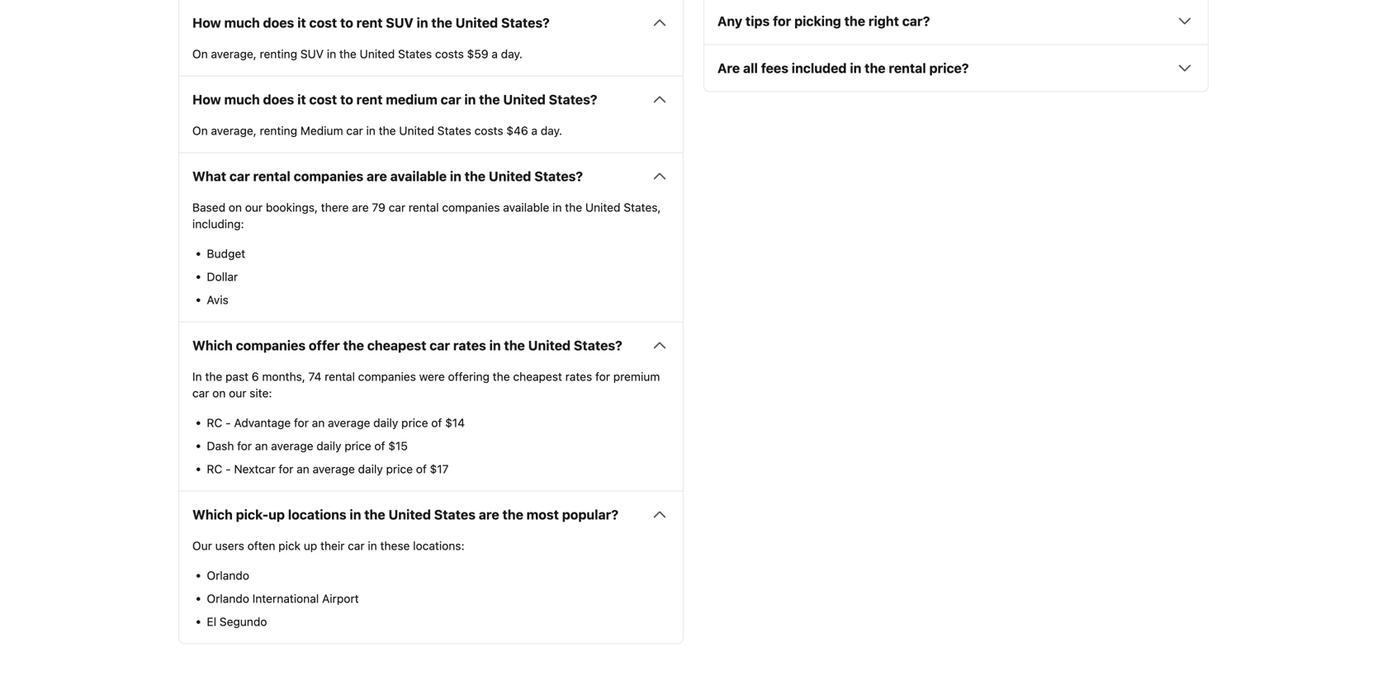 Task type: locate. For each thing, give the bounding box(es) containing it.
0 vertical spatial -
[[226, 416, 231, 430]]

which up in
[[192, 337, 233, 353]]

rc for rc - nextcar for an average daily price of $17
[[207, 462, 222, 476]]

2 it from the top
[[297, 91, 306, 107]]

0 vertical spatial a
[[492, 47, 498, 61]]

1 vertical spatial to
[[340, 91, 353, 107]]

2 renting from the top
[[260, 124, 297, 137]]

- down dash
[[226, 462, 231, 476]]

available down $46
[[503, 200, 549, 214]]

2 vertical spatial average
[[313, 462, 355, 476]]

are left 79
[[352, 200, 369, 214]]

rent for suv
[[356, 15, 383, 30]]

2 cost from the top
[[309, 91, 337, 107]]

to up on average, renting suv in the united states costs $59 a day.
[[340, 15, 353, 30]]

renting for how much does it cost to rent suv in the united states?
[[260, 47, 297, 61]]

day. right $59
[[501, 47, 523, 61]]

0 horizontal spatial a
[[492, 47, 498, 61]]

1 horizontal spatial up
[[304, 539, 317, 553]]

- for nextcar
[[226, 462, 231, 476]]

average down dash for an average daily price of $15
[[313, 462, 355, 476]]

suv down how much does it cost to rent suv in the united states?
[[300, 47, 324, 61]]

0 vertical spatial on
[[192, 47, 208, 61]]

states for are
[[434, 507, 476, 522]]

2 on from the top
[[192, 124, 208, 137]]

in
[[417, 15, 428, 30], [327, 47, 336, 61], [850, 60, 861, 76], [464, 91, 476, 107], [366, 124, 376, 137], [450, 168, 461, 184], [552, 200, 562, 214], [489, 337, 501, 353], [350, 507, 361, 522], [368, 539, 377, 553]]

for up dash for an average daily price of $15
[[294, 416, 309, 430]]

0 vertical spatial our
[[245, 200, 263, 214]]

0 vertical spatial daily
[[373, 416, 398, 430]]

1 vertical spatial a
[[531, 124, 537, 137]]

daily
[[373, 416, 398, 430], [316, 439, 341, 453], [358, 462, 383, 476]]

0 horizontal spatial day.
[[501, 47, 523, 61]]

site:
[[250, 386, 272, 400]]

0 vertical spatial how
[[192, 15, 221, 30]]

-
[[226, 416, 231, 430], [226, 462, 231, 476]]

for inside in the past 6 months, 74 rental companies were offering the cheapest rates for premium car on our site:
[[595, 370, 610, 383]]

states down 'how much does it cost to rent medium car in the united states?' dropdown button
[[437, 124, 471, 137]]

how
[[192, 15, 221, 30], [192, 91, 221, 107]]

1 average, from the top
[[211, 47, 257, 61]]

2 vertical spatial of
[[416, 462, 427, 476]]

price?
[[929, 60, 969, 76]]

pick
[[278, 539, 301, 553]]

it inside 'how much does it cost to rent medium car in the united states?' dropdown button
[[297, 91, 306, 107]]

rates left premium
[[565, 370, 592, 383]]

states up locations:
[[434, 507, 476, 522]]

1 - from the top
[[226, 416, 231, 430]]

1 vertical spatial available
[[503, 200, 549, 214]]

1 vertical spatial -
[[226, 462, 231, 476]]

an for advantage
[[312, 416, 325, 430]]

for right tips
[[773, 13, 791, 29]]

rental inside based on our bookings, there are 79 car rental companies available in the united states, including:
[[409, 200, 439, 214]]

does for how much does it cost to rent suv in the united states?
[[263, 15, 294, 30]]

it up on average, renting suv in the united states costs $59 a day.
[[297, 15, 306, 30]]

united
[[455, 15, 498, 30], [360, 47, 395, 61], [503, 91, 546, 107], [399, 124, 434, 137], [489, 168, 531, 184], [585, 200, 620, 214], [528, 337, 571, 353], [388, 507, 431, 522]]

dollar
[[207, 270, 238, 283]]

it for suv
[[297, 15, 306, 30]]

of left $15 on the bottom of page
[[374, 439, 385, 453]]

daily for nextcar
[[358, 462, 383, 476]]

offering
[[448, 370, 490, 383]]

rental down what car rental companies are available in the united states? dropdown button
[[409, 200, 439, 214]]

average
[[328, 416, 370, 430], [271, 439, 313, 453], [313, 462, 355, 476]]

an for nextcar
[[297, 462, 309, 476]]

1 vertical spatial rent
[[356, 91, 383, 107]]

costs
[[435, 47, 464, 61], [474, 124, 503, 137]]

2 rc from the top
[[207, 462, 222, 476]]

the inside based on our bookings, there are 79 car rental companies available in the united states, including:
[[565, 200, 582, 214]]

how for how much does it cost to rent medium car in the united states?
[[192, 91, 221, 107]]

much
[[224, 15, 260, 30], [224, 91, 260, 107]]

0 vertical spatial are
[[367, 168, 387, 184]]

any tips for picking the right car?
[[717, 13, 930, 29]]

0 vertical spatial rc
[[207, 416, 222, 430]]

1 vertical spatial of
[[374, 439, 385, 453]]

1 much from the top
[[224, 15, 260, 30]]

1 vertical spatial on
[[212, 386, 226, 400]]

daily up 'rc - nextcar for an average daily price of $17' at the left bottom of the page
[[316, 439, 341, 453]]

0 horizontal spatial available
[[390, 168, 447, 184]]

our left bookings,
[[245, 200, 263, 214]]

the inside any tips for picking the right car? dropdown button
[[844, 13, 865, 29]]

a right $59
[[492, 47, 498, 61]]

0 vertical spatial renting
[[260, 47, 297, 61]]

airport
[[322, 592, 359, 605]]

our
[[245, 200, 263, 214], [229, 386, 246, 400]]

1 horizontal spatial cheapest
[[513, 370, 562, 383]]

daily for advantage
[[373, 416, 398, 430]]

orlando down users
[[207, 569, 249, 582]]

0 vertical spatial rates
[[453, 337, 486, 353]]

0 vertical spatial up
[[268, 507, 285, 522]]

up inside dropdown button
[[268, 507, 285, 522]]

it
[[297, 15, 306, 30], [297, 91, 306, 107]]

0 vertical spatial states
[[398, 47, 432, 61]]

1 vertical spatial an
[[255, 439, 268, 453]]

rates
[[453, 337, 486, 353], [565, 370, 592, 383]]

1 vertical spatial orlando
[[207, 592, 249, 605]]

on
[[229, 200, 242, 214], [212, 386, 226, 400]]

how much does it cost to rent suv in the united states?
[[192, 15, 550, 30]]

1 it from the top
[[297, 15, 306, 30]]

1 renting from the top
[[260, 47, 297, 61]]

suv up on average, renting suv in the united states costs $59 a day.
[[386, 15, 413, 30]]

0 vertical spatial price
[[401, 416, 428, 430]]

1 horizontal spatial of
[[416, 462, 427, 476]]

on
[[192, 47, 208, 61], [192, 124, 208, 137]]

suv
[[386, 15, 413, 30], [300, 47, 324, 61]]

2 vertical spatial daily
[[358, 462, 383, 476]]

orlando up el segundo
[[207, 592, 249, 605]]

0 vertical spatial average
[[328, 416, 370, 430]]

1 vertical spatial price
[[344, 439, 371, 453]]

states down 'how much does it cost to rent suv in the united states?' dropdown button
[[398, 47, 432, 61]]

our down past
[[229, 386, 246, 400]]

car up were
[[429, 337, 450, 353]]

costs left $46
[[474, 124, 503, 137]]

car?
[[902, 13, 930, 29]]

rates up offering
[[453, 337, 486, 353]]

1 orlando from the top
[[207, 569, 249, 582]]

0 horizontal spatial an
[[255, 439, 268, 453]]

it inside 'how much does it cost to rent suv in the united states?' dropdown button
[[297, 15, 306, 30]]

price down rc - advantage for an average daily price of $14
[[344, 439, 371, 453]]

1 how from the top
[[192, 15, 221, 30]]

in
[[192, 370, 202, 383]]

are up 79
[[367, 168, 387, 184]]

1 vertical spatial our
[[229, 386, 246, 400]]

1 vertical spatial much
[[224, 91, 260, 107]]

1 vertical spatial costs
[[474, 124, 503, 137]]

cost for medium
[[309, 91, 337, 107]]

including:
[[192, 217, 244, 231]]

2 horizontal spatial an
[[312, 416, 325, 430]]

1 horizontal spatial day.
[[541, 124, 562, 137]]

which
[[192, 337, 233, 353], [192, 507, 233, 522]]

0 vertical spatial cheapest
[[367, 337, 426, 353]]

1 horizontal spatial suv
[[386, 15, 413, 30]]

rc up dash
[[207, 416, 222, 430]]

0 horizontal spatial rates
[[453, 337, 486, 353]]

available
[[390, 168, 447, 184], [503, 200, 549, 214]]

locations:
[[413, 539, 464, 553]]

for right 'nextcar'
[[279, 462, 293, 476]]

premium
[[613, 370, 660, 383]]

our inside in the past 6 months, 74 rental companies were offering the cheapest rates for premium car on our site:
[[229, 386, 246, 400]]

average for advantage
[[328, 416, 370, 430]]

2 - from the top
[[226, 462, 231, 476]]

1 horizontal spatial rates
[[565, 370, 592, 383]]

are left most
[[479, 507, 499, 522]]

1 rent from the top
[[356, 15, 383, 30]]

on down past
[[212, 386, 226, 400]]

2 does from the top
[[263, 91, 294, 107]]

locations
[[288, 507, 346, 522]]

day. right $46
[[541, 124, 562, 137]]

how much does it cost to rent suv in the united states? button
[[192, 13, 670, 32]]

car
[[441, 91, 461, 107], [346, 124, 363, 137], [229, 168, 250, 184], [389, 200, 405, 214], [429, 337, 450, 353], [192, 386, 209, 400], [348, 539, 365, 553]]

0 vertical spatial which
[[192, 337, 233, 353]]

these
[[380, 539, 410, 553]]

2 how from the top
[[192, 91, 221, 107]]

cost up medium at the left of page
[[309, 91, 337, 107]]

0 horizontal spatial cheapest
[[367, 337, 426, 353]]

an down 'advantage'
[[255, 439, 268, 453]]

in the past 6 months, 74 rental companies were offering the cheapest rates for premium car on our site:
[[192, 370, 660, 400]]

1 vertical spatial it
[[297, 91, 306, 107]]

2 vertical spatial an
[[297, 462, 309, 476]]

price
[[401, 416, 428, 430], [344, 439, 371, 453], [386, 462, 413, 476]]

1 vertical spatial cheapest
[[513, 370, 562, 383]]

an down dash for an average daily price of $15
[[297, 462, 309, 476]]

car down in
[[192, 386, 209, 400]]

cheapest right offering
[[513, 370, 562, 383]]

cost
[[309, 15, 337, 30], [309, 91, 337, 107]]

an
[[312, 416, 325, 430], [255, 439, 268, 453], [297, 462, 309, 476]]

rental right the 74
[[325, 370, 355, 383]]

1 vertical spatial how
[[192, 91, 221, 107]]

states
[[398, 47, 432, 61], [437, 124, 471, 137], [434, 507, 476, 522]]

0 vertical spatial much
[[224, 15, 260, 30]]

tips
[[745, 13, 770, 29]]

1 cost from the top
[[309, 15, 337, 30]]

2 to from the top
[[340, 91, 353, 107]]

are
[[367, 168, 387, 184], [352, 200, 369, 214], [479, 507, 499, 522]]

the inside what car rental companies are available in the united states? dropdown button
[[465, 168, 486, 184]]

0 vertical spatial suv
[[386, 15, 413, 30]]

1 horizontal spatial available
[[503, 200, 549, 214]]

0 horizontal spatial suv
[[300, 47, 324, 61]]

how for how much does it cost to rent suv in the united states?
[[192, 15, 221, 30]]

- up dash
[[226, 416, 231, 430]]

available up based on our bookings, there are 79 car rental companies available in the united states, including:
[[390, 168, 447, 184]]

1 vertical spatial average,
[[211, 124, 257, 137]]

orlando
[[207, 569, 249, 582], [207, 592, 249, 605]]

1 rc from the top
[[207, 416, 222, 430]]

rent up on average, renting medium car in the united states costs $46 a day.
[[356, 91, 383, 107]]

price for $17
[[386, 462, 413, 476]]

to for medium
[[340, 91, 353, 107]]

companies down what car rental companies are available in the united states? dropdown button
[[442, 200, 500, 214]]

0 vertical spatial of
[[431, 416, 442, 430]]

0 vertical spatial average,
[[211, 47, 257, 61]]

which for which companies offer the cheapest car rates  in the united states?
[[192, 337, 233, 353]]

on for how much does it cost to rent medium car in the united states?
[[192, 124, 208, 137]]

cheapest
[[367, 337, 426, 353], [513, 370, 562, 383]]

2 horizontal spatial of
[[431, 416, 442, 430]]

1 horizontal spatial an
[[297, 462, 309, 476]]

renting
[[260, 47, 297, 61], [260, 124, 297, 137]]

rent up on average, renting suv in the united states costs $59 a day.
[[356, 15, 383, 30]]

daily up $15 on the bottom of page
[[373, 416, 398, 430]]

on inside based on our bookings, there are 79 car rental companies available in the united states, including:
[[229, 200, 242, 214]]

2 average, from the top
[[211, 124, 257, 137]]

states inside dropdown button
[[434, 507, 476, 522]]

1 vertical spatial are
[[352, 200, 369, 214]]

2 rent from the top
[[356, 91, 383, 107]]

the
[[844, 13, 865, 29], [431, 15, 452, 30], [339, 47, 357, 61], [865, 60, 886, 76], [479, 91, 500, 107], [379, 124, 396, 137], [465, 168, 486, 184], [565, 200, 582, 214], [343, 337, 364, 353], [504, 337, 525, 353], [205, 370, 222, 383], [493, 370, 510, 383], [364, 507, 385, 522], [502, 507, 523, 522]]

1 horizontal spatial on
[[229, 200, 242, 214]]

much for how much does it cost to rent suv in the united states?
[[224, 15, 260, 30]]

rental up bookings,
[[253, 168, 290, 184]]

car inside based on our bookings, there are 79 car rental companies available in the united states, including:
[[389, 200, 405, 214]]

months,
[[262, 370, 305, 383]]

orlando for orlando
[[207, 569, 249, 582]]

0 horizontal spatial costs
[[435, 47, 464, 61]]

of left $17
[[416, 462, 427, 476]]

1 vertical spatial rates
[[565, 370, 592, 383]]

1 vertical spatial daily
[[316, 439, 341, 453]]

renting for how much does it cost to rent medium car in the united states?
[[260, 124, 297, 137]]

to
[[340, 15, 353, 30], [340, 91, 353, 107]]

0 horizontal spatial of
[[374, 439, 385, 453]]

the inside are all fees included in the rental price? dropdown button
[[865, 60, 886, 76]]

1 vertical spatial rc
[[207, 462, 222, 476]]

for
[[773, 13, 791, 29], [595, 370, 610, 383], [294, 416, 309, 430], [237, 439, 252, 453], [279, 462, 293, 476]]

0 vertical spatial does
[[263, 15, 294, 30]]

an up dash for an average daily price of $15
[[312, 416, 325, 430]]

0 vertical spatial orlando
[[207, 569, 249, 582]]

0 vertical spatial cost
[[309, 15, 337, 30]]

which companies offer the cheapest car rates  in the united states?
[[192, 337, 622, 353]]

2 which from the top
[[192, 507, 233, 522]]

up right pick
[[304, 539, 317, 553]]

are inside based on our bookings, there are 79 car rental companies available in the united states, including:
[[352, 200, 369, 214]]

for left premium
[[595, 370, 610, 383]]

rc down dash
[[207, 462, 222, 476]]

cost up on average, renting suv in the united states costs $59 a day.
[[309, 15, 337, 30]]

0 vertical spatial available
[[390, 168, 447, 184]]

united inside based on our bookings, there are 79 car rental companies available in the united states, including:
[[585, 200, 620, 214]]

daily up which pick-up locations in the united states are the most popular?
[[358, 462, 383, 476]]

0 vertical spatial rent
[[356, 15, 383, 30]]

are all fees included in the rental price?
[[717, 60, 969, 76]]

car right 79
[[389, 200, 405, 214]]

1 vertical spatial cost
[[309, 91, 337, 107]]

0 horizontal spatial on
[[212, 386, 226, 400]]

74
[[308, 370, 322, 383]]

0 vertical spatial costs
[[435, 47, 464, 61]]

car right medium
[[441, 91, 461, 107]]

price for $14
[[401, 416, 428, 430]]

rates inside in the past 6 months, 74 rental companies were offering the cheapest rates for premium car on our site:
[[565, 370, 592, 383]]

1 on from the top
[[192, 47, 208, 61]]

average,
[[211, 47, 257, 61], [211, 124, 257, 137]]

companies down which companies offer the cheapest car rates  in the united states? at left
[[358, 370, 416, 383]]

does
[[263, 15, 294, 30], [263, 91, 294, 107]]

of
[[431, 416, 442, 430], [374, 439, 385, 453], [416, 462, 427, 476]]

$14
[[445, 416, 465, 430]]

price up $15 on the bottom of page
[[401, 416, 428, 430]]

companies
[[294, 168, 363, 184], [442, 200, 500, 214], [236, 337, 306, 353], [358, 370, 416, 383]]

0 vertical spatial an
[[312, 416, 325, 430]]

on average, renting suv in the united states costs $59 a day.
[[192, 47, 523, 61]]

which up our on the left bottom of page
[[192, 507, 233, 522]]

2 vertical spatial states
[[434, 507, 476, 522]]

average down 'advantage'
[[271, 439, 313, 453]]

dash
[[207, 439, 234, 453]]

rent for medium
[[356, 91, 383, 107]]

rental left price?
[[889, 60, 926, 76]]

1 does from the top
[[263, 15, 294, 30]]

to up medium at the left of page
[[340, 91, 353, 107]]

rent
[[356, 15, 383, 30], [356, 91, 383, 107]]

companies inside based on our bookings, there are 79 car rental companies available in the united states, including:
[[442, 200, 500, 214]]

cheapest up were
[[367, 337, 426, 353]]

it up medium at the left of page
[[297, 91, 306, 107]]

a right $46
[[531, 124, 537, 137]]

which for which pick-up locations in the united states are the most popular?
[[192, 507, 233, 522]]

2 orlando from the top
[[207, 592, 249, 605]]

for inside dropdown button
[[773, 13, 791, 29]]

0 vertical spatial on
[[229, 200, 242, 214]]

0 vertical spatial it
[[297, 15, 306, 30]]

up up pick
[[268, 507, 285, 522]]

0 vertical spatial to
[[340, 15, 353, 30]]

1 to from the top
[[340, 15, 353, 30]]

0 horizontal spatial up
[[268, 507, 285, 522]]

to for suv
[[340, 15, 353, 30]]

average, for how much does it cost to rent medium car in the united states?
[[211, 124, 257, 137]]

a
[[492, 47, 498, 61], [531, 124, 537, 137]]

on up "including:"
[[229, 200, 242, 214]]

rates inside dropdown button
[[453, 337, 486, 353]]

our inside based on our bookings, there are 79 car rental companies available in the united states, including:
[[245, 200, 263, 214]]

1 vertical spatial on
[[192, 124, 208, 137]]

costs left $59
[[435, 47, 464, 61]]

on average, renting medium car in the united states costs $46 a day.
[[192, 124, 562, 137]]

rc - advantage for an average daily price of $14
[[207, 416, 465, 430]]

1 vertical spatial does
[[263, 91, 294, 107]]

companies up there
[[294, 168, 363, 184]]

average up dash for an average daily price of $15
[[328, 416, 370, 430]]

2 much from the top
[[224, 91, 260, 107]]

price down $15 on the bottom of page
[[386, 462, 413, 476]]

what car rental companies are available in the united states? button
[[192, 166, 670, 186]]

states?
[[501, 15, 550, 30], [549, 91, 597, 107], [534, 168, 583, 184], [574, 337, 622, 353]]

1 which from the top
[[192, 337, 233, 353]]

of left $14
[[431, 416, 442, 430]]

1 vertical spatial renting
[[260, 124, 297, 137]]

1 vertical spatial which
[[192, 507, 233, 522]]

2 vertical spatial price
[[386, 462, 413, 476]]



Task type: describe. For each thing, give the bounding box(es) containing it.
most
[[526, 507, 559, 522]]

states,
[[624, 200, 661, 214]]

rc - nextcar for an average daily price of $17
[[207, 462, 449, 476]]

it for medium
[[297, 91, 306, 107]]

cost for suv
[[309, 15, 337, 30]]

popular?
[[562, 507, 619, 522]]

el segundo
[[207, 615, 267, 629]]

pick-
[[236, 507, 268, 522]]

suv inside dropdown button
[[386, 15, 413, 30]]

car inside in the past 6 months, 74 rental companies were offering the cheapest rates for premium car on our site:
[[192, 386, 209, 400]]

often
[[247, 539, 275, 553]]

bookings,
[[266, 200, 318, 214]]

the inside 'how much does it cost to rent medium car in the united states?' dropdown button
[[479, 91, 500, 107]]

1 vertical spatial average
[[271, 439, 313, 453]]

much for how much does it cost to rent medium car in the united states?
[[224, 91, 260, 107]]

avis
[[207, 293, 228, 307]]

states for costs
[[398, 47, 432, 61]]

average, for how much does it cost to rent suv in the united states?
[[211, 47, 257, 61]]

which pick-up locations in the united states are the most popular?
[[192, 507, 619, 522]]

in inside based on our bookings, there are 79 car rental companies available in the united states, including:
[[552, 200, 562, 214]]

companies up months,
[[236, 337, 306, 353]]

based
[[192, 200, 225, 214]]

on inside in the past 6 months, 74 rental companies were offering the cheapest rates for premium car on our site:
[[212, 386, 226, 400]]

of for $14
[[431, 416, 442, 430]]

fees
[[761, 60, 788, 76]]

car right their
[[348, 539, 365, 553]]

1 horizontal spatial costs
[[474, 124, 503, 137]]

cheapest inside dropdown button
[[367, 337, 426, 353]]

their
[[320, 539, 345, 553]]

available inside based on our bookings, there are 79 car rental companies available in the united states, including:
[[503, 200, 549, 214]]

- for advantage
[[226, 416, 231, 430]]

companies inside in the past 6 months, 74 rental companies were offering the cheapest rates for premium car on our site:
[[358, 370, 416, 383]]

available inside dropdown button
[[390, 168, 447, 184]]

dash for an average daily price of $15
[[207, 439, 408, 453]]

car right medium at the left of page
[[346, 124, 363, 137]]

6
[[252, 370, 259, 383]]

international
[[252, 592, 319, 605]]

$17
[[430, 462, 449, 476]]

1 horizontal spatial a
[[531, 124, 537, 137]]

based on our bookings, there are 79 car rental companies available in the united states, including:
[[192, 200, 661, 231]]

there
[[321, 200, 349, 214]]

$46
[[506, 124, 528, 137]]

right
[[868, 13, 899, 29]]

are
[[717, 60, 740, 76]]

on for how much does it cost to rent suv in the united states?
[[192, 47, 208, 61]]

the inside 'how much does it cost to rent suv in the united states?' dropdown button
[[431, 15, 452, 30]]

our users often pick up their car in these locations:
[[192, 539, 464, 553]]

offer
[[309, 337, 340, 353]]

2 vertical spatial are
[[479, 507, 499, 522]]

average for nextcar
[[313, 462, 355, 476]]

advantage
[[234, 416, 291, 430]]

1 vertical spatial suv
[[300, 47, 324, 61]]

car right "what"
[[229, 168, 250, 184]]

orlando for orlando international airport
[[207, 592, 249, 605]]

for right dash
[[237, 439, 252, 453]]

el
[[207, 615, 216, 629]]

1 vertical spatial up
[[304, 539, 317, 553]]

rental inside in the past 6 months, 74 rental companies were offering the cheapest rates for premium car on our site:
[[325, 370, 355, 383]]

picking
[[794, 13, 841, 29]]

$59
[[467, 47, 488, 61]]

cheapest inside in the past 6 months, 74 rental companies were offering the cheapest rates for premium car on our site:
[[513, 370, 562, 383]]

1 vertical spatial states
[[437, 124, 471, 137]]

1 vertical spatial day.
[[541, 124, 562, 137]]

what
[[192, 168, 226, 184]]

past
[[225, 370, 249, 383]]

of for $17
[[416, 462, 427, 476]]

nextcar
[[234, 462, 275, 476]]

how much does it cost to rent medium car in the united states?
[[192, 91, 597, 107]]

are all fees included in the rental price? button
[[717, 58, 1195, 78]]

$15
[[388, 439, 408, 453]]

any
[[717, 13, 742, 29]]

any tips for picking the right car? button
[[717, 11, 1195, 31]]

which companies offer the cheapest car rates  in the united states? button
[[192, 335, 670, 355]]

users
[[215, 539, 244, 553]]

does for how much does it cost to rent medium car in the united states?
[[263, 91, 294, 107]]

were
[[419, 370, 445, 383]]

rc for rc - advantage for an average daily price of $14
[[207, 416, 222, 430]]

all
[[743, 60, 758, 76]]

orlando international airport
[[207, 592, 359, 605]]

what car rental companies are available in the united states?
[[192, 168, 583, 184]]

how much does it cost to rent medium car in the united states? button
[[192, 89, 670, 109]]

79
[[372, 200, 385, 214]]

medium
[[386, 91, 437, 107]]

included
[[792, 60, 847, 76]]

medium
[[300, 124, 343, 137]]

which pick-up locations in the united states are the most popular? button
[[192, 505, 670, 524]]

segundo
[[219, 615, 267, 629]]

0 vertical spatial day.
[[501, 47, 523, 61]]

budget
[[207, 247, 245, 260]]

our
[[192, 539, 212, 553]]



Task type: vqa. For each thing, say whether or not it's contained in the screenshot.
second night from the bottom
no



